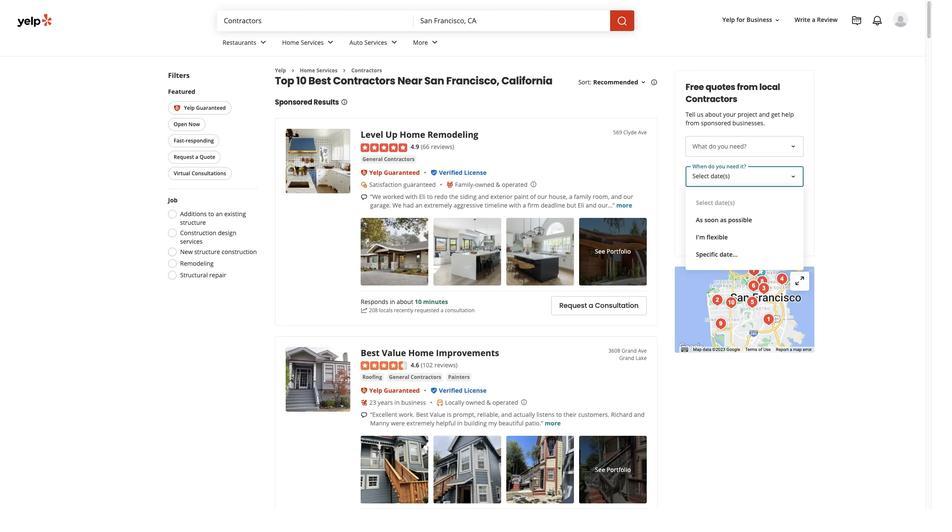 Task type: locate. For each thing, give the bounding box(es) containing it.
license for level up home remodeling
[[464, 168, 487, 177]]

responds in about 10 minutes
[[361, 298, 448, 306]]

1 horizontal spatial more link
[[616, 201, 632, 209]]

None field
[[224, 16, 407, 25], [420, 16, 603, 25]]

0 vertical spatial best
[[308, 74, 331, 88]]

contractors
[[351, 67, 382, 74], [333, 74, 395, 88], [686, 93, 737, 105], [384, 155, 415, 163], [411, 374, 441, 381]]

about for us
[[705, 110, 722, 119]]

2 verified license button from the top
[[439, 387, 487, 395]]

operated
[[502, 180, 528, 189], [492, 399, 518, 407]]

paint
[[514, 193, 529, 201]]

painters link
[[446, 373, 472, 382]]

best up 4.6 star rating image
[[361, 347, 380, 359]]

1 horizontal spatial about
[[705, 110, 722, 119]]

16 chevron right v2 image
[[341, 67, 348, 74]]

1 vertical spatial 16 chevron down v2 image
[[640, 79, 647, 86]]

best up results
[[308, 74, 331, 88]]

extremely down redo
[[424, 201, 452, 209]]

1 verified from the top
[[439, 168, 463, 177]]

1 vertical spatial reviews)
[[434, 361, 458, 369]]

16 chevron down v2 image inside yelp for business button
[[774, 17, 781, 24]]

value left is
[[430, 411, 445, 419]]

16 info v2 image right results
[[341, 99, 348, 106]]

of
[[530, 193, 536, 201]]

consultation
[[445, 307, 475, 314]]

value inside the "excellent work. best value is prompt, reliable, and actually listens to their customers. richard and manny were extremely helpful in building my beautiful patio."
[[430, 411, 445, 419]]

date(s)
[[715, 199, 735, 207]]

yelp guaranteed up now
[[184, 104, 226, 112]]

"we
[[370, 193, 381, 201]]

request a quote
[[174, 154, 215, 161]]

yelp guaranteed button
[[168, 101, 231, 115], [369, 168, 420, 177], [369, 387, 420, 395]]

16 chevron down v2 image inside 'recommended' dropdown button
[[640, 79, 647, 86]]

10 right top
[[296, 74, 306, 88]]

24 chevron down v2 image inside more link
[[430, 37, 440, 48]]

from left local
[[737, 81, 758, 93]]

16 chevron down v2 image right recommended
[[640, 79, 647, 86]]

0 vertical spatial more link
[[616, 201, 632, 209]]

23 years in business
[[369, 399, 426, 407]]

an left existing
[[216, 210, 223, 218]]

value up 4.6 star rating image
[[382, 347, 406, 359]]

& up the reliable,
[[486, 399, 491, 407]]

notifications image
[[872, 16, 883, 26]]

Find text field
[[224, 16, 407, 25]]

structural
[[180, 271, 208, 279]]

2 license from the top
[[464, 387, 487, 395]]

local
[[759, 81, 780, 93]]

level
[[361, 129, 383, 141]]

francisco,
[[446, 74, 499, 88]]

in down prompt, on the bottom
[[457, 419, 463, 428]]

a left consultation
[[589, 301, 593, 311]]

home services link for sort:
[[300, 67, 338, 74]]

owned for best value home improvements
[[466, 399, 485, 407]]

specific date...
[[696, 250, 738, 259]]

4.9 star rating image
[[361, 143, 407, 152]]

more for best value home improvements
[[545, 419, 561, 428]]

guaranteed up satisfaction guaranteed
[[384, 168, 420, 177]]

an inside additions to an existing structure
[[216, 210, 223, 218]]

2 none field from the left
[[420, 16, 603, 25]]

0 vertical spatial operated
[[502, 180, 528, 189]]

our right room, at right
[[623, 193, 633, 201]]

yelp guaranteed up satisfaction guaranteed
[[369, 168, 420, 177]]

an right had at top left
[[415, 201, 422, 209]]

0 horizontal spatial 16 info v2 image
[[341, 99, 348, 106]]

2 see portfolio from the top
[[595, 466, 631, 474]]

0 vertical spatial see
[[595, 247, 605, 256]]

general down the "4.9 star rating" image
[[362, 155, 383, 163]]

what
[[693, 142, 707, 150]]

ave for 569 clyde ave
[[638, 129, 647, 136]]

top
[[275, 74, 294, 88]]

see for 1st see portfolio link from the bottom of the page
[[595, 466, 605, 474]]

eli down family
[[578, 201, 584, 209]]

guaranteed for level
[[384, 168, 420, 177]]

1 vertical spatial portfolio
[[607, 466, 631, 474]]

1 see from the top
[[595, 247, 605, 256]]

0 vertical spatial 16 chevron down v2 image
[[774, 17, 781, 24]]

1 vertical spatial general
[[389, 374, 409, 381]]

verified license up family-
[[439, 168, 487, 177]]

verified up 16 family owned v2 image
[[439, 168, 463, 177]]

24 chevron down v2 image
[[325, 37, 336, 48], [389, 37, 399, 48]]

1 24 chevron down v2 image from the left
[[258, 37, 268, 48]]

grand right the 3608
[[622, 347, 637, 355]]

0 horizontal spatial more
[[545, 419, 561, 428]]

remodeling
[[427, 129, 478, 141], [180, 260, 214, 268]]

request for request a consultation
[[559, 301, 587, 311]]

best inside the "excellent work. best value is prompt, reliable, and actually listens to their customers. richard and manny were extremely helpful in building my beautiful patio."
[[416, 411, 428, 419]]

for
[[737, 16, 745, 24]]

1 portfolio from the top
[[607, 247, 631, 256]]

0 horizontal spatial eli
[[419, 193, 425, 201]]

0 vertical spatial portfolio
[[607, 247, 631, 256]]

0 horizontal spatial value
[[382, 347, 406, 359]]

san
[[424, 74, 444, 88]]

16 locally owned v2 image
[[436, 399, 443, 406]]

1 license from the top
[[464, 168, 487, 177]]

do right what
[[709, 142, 716, 150]]

0 horizontal spatial our
[[537, 193, 547, 201]]

0 vertical spatial yelp guaranteed
[[184, 104, 226, 112]]

2 vertical spatial guaranteed
[[384, 387, 420, 395]]

2 portfolio from the top
[[607, 466, 631, 474]]

1 vertical spatial &
[[486, 399, 491, 407]]

our right of
[[537, 193, 547, 201]]

best down business
[[416, 411, 428, 419]]

enter zip code
[[693, 203, 733, 211]]

24 chevron down v2 image inside home services 'link'
[[325, 37, 336, 48]]

iconyelpguaranteedbadgesmall image
[[361, 169, 368, 176], [361, 169, 368, 176], [361, 387, 368, 394], [361, 387, 368, 394]]

0 vertical spatial to
[[427, 193, 433, 201]]

free quotes from local contractors
[[686, 81, 780, 105]]

1 vertical spatial eli
[[578, 201, 584, 209]]

general contractors down the "4.9 star rating" image
[[362, 155, 415, 163]]

near
[[397, 74, 422, 88]]

request a consultation button
[[551, 296, 647, 315]]

general contractors button down 4.6
[[387, 373, 443, 382]]

eli
[[419, 193, 425, 201], [578, 201, 584, 209]]

services down find text field
[[301, 38, 324, 46]]

featured
[[168, 87, 195, 96]]

firm
[[528, 201, 539, 209]]

owned up prompt, on the bottom
[[466, 399, 485, 407]]

1 vertical spatial yelp guaranteed
[[369, 168, 420, 177]]

consultations
[[192, 170, 226, 177]]

new
[[180, 248, 193, 256]]

do right when
[[708, 163, 715, 170]]

construction design services
[[180, 229, 236, 246]]

24 chevron down v2 image left auto on the left top of page
[[325, 37, 336, 48]]

0 vertical spatial see portfolio link
[[579, 218, 647, 286]]

& for best value home improvements
[[486, 399, 491, 407]]

& for level up home remodeling
[[496, 180, 500, 189]]

business
[[401, 399, 426, 407]]

1 horizontal spatial an
[[415, 201, 422, 209]]

from inside 'free quotes from local contractors'
[[737, 81, 758, 93]]

guaranteed for best
[[384, 387, 420, 395]]

16 family owned v2 image
[[446, 181, 453, 188]]

to
[[427, 193, 433, 201], [208, 210, 214, 218], [556, 411, 562, 419]]

1 verified license button from the top
[[439, 168, 487, 177]]

1 horizontal spatial 16 chevron down v2 image
[[774, 17, 781, 24]]

services for 24 chevron down v2 icon in the home services 'link'
[[301, 38, 324, 46]]

a left the firm
[[523, 201, 526, 209]]

open now
[[174, 121, 200, 128]]

from down "tell"
[[686, 119, 699, 127]]

guaranteed
[[403, 180, 436, 189]]

1 horizontal spatial 10
[[415, 298, 422, 306]]

soon
[[704, 216, 719, 224]]

license for best value home improvements
[[464, 387, 487, 395]]

more down listens
[[545, 419, 561, 428]]

2 ave from the top
[[638, 347, 647, 355]]

1 horizontal spatial general
[[389, 374, 409, 381]]

an
[[415, 201, 422, 209], [216, 210, 223, 218]]

2 verified license from the top
[[439, 387, 487, 395]]

my
[[488, 419, 497, 428]]

i'm flexible
[[696, 233, 728, 241]]

reliable,
[[477, 411, 500, 419]]

to left their
[[556, 411, 562, 419]]

1 vertical spatial from
[[686, 119, 699, 127]]

yelp up satisfaction
[[369, 168, 382, 177]]

general contractors down 4.6
[[389, 374, 441, 381]]

1 vertical spatial general contractors button
[[387, 373, 443, 382]]

eli down guaranteed
[[419, 193, 425, 201]]

& up 'exterior'
[[496, 180, 500, 189]]

None search field
[[217, 10, 636, 31]]

0 vertical spatial reviews)
[[431, 143, 454, 151]]

0 vertical spatial with
[[405, 193, 418, 201]]

construction
[[180, 229, 216, 237]]

16 info v2 image right 'recommended' dropdown button
[[651, 79, 658, 86]]

0 vertical spatial general contractors link
[[361, 155, 416, 164]]

services right auto on the left top of page
[[364, 38, 387, 46]]

help
[[782, 110, 794, 119]]

were
[[391, 419, 405, 428]]

0 horizontal spatial general
[[362, 155, 383, 163]]

none field near
[[420, 16, 603, 25]]

0 horizontal spatial remodeling
[[180, 260, 214, 268]]

2 verified from the top
[[439, 387, 463, 395]]

contractors down the "4.9 star rating" image
[[384, 155, 415, 163]]

services inside auto services link
[[364, 38, 387, 46]]

yelp guaranteed
[[184, 104, 226, 112], [369, 168, 420, 177], [369, 387, 420, 395]]

remodeling up structural
[[180, 260, 214, 268]]

1 horizontal spatial our
[[623, 193, 633, 201]]

license up the locally owned & operated
[[464, 387, 487, 395]]

"excellent
[[370, 411, 397, 419]]

operated up the "excellent work. best value is prompt, reliable, and actually listens to their customers. richard and manny were extremely helpful in building my beautiful patio." at the bottom of the page
[[492, 399, 518, 407]]

home services down find text field
[[282, 38, 324, 46]]

1 vertical spatial 16 info v2 image
[[341, 99, 348, 106]]

had
[[403, 201, 414, 209]]

24 chevron down v2 image for home services
[[325, 37, 336, 48]]

0 horizontal spatial about
[[397, 298, 413, 306]]

and
[[759, 110, 770, 119], [478, 193, 489, 201], [611, 193, 622, 201], [586, 201, 597, 209], [501, 411, 512, 419], [634, 411, 645, 419]]

16 info v2 image
[[651, 79, 658, 86], [341, 99, 348, 106]]

1 vertical spatial see portfolio
[[595, 466, 631, 474]]

1 horizontal spatial from
[[737, 81, 758, 93]]

569
[[613, 129, 622, 136]]

guaranteed up 23 years in business
[[384, 387, 420, 395]]

0 horizontal spatial with
[[405, 193, 418, 201]]

but
[[567, 201, 576, 209]]

1 ave from the top
[[638, 129, 647, 136]]

reviews) up painters
[[434, 361, 458, 369]]

services for 24 chevron down v2 icon within the auto services link
[[364, 38, 387, 46]]

home services inside business categories element
[[282, 38, 324, 46]]

  text field
[[686, 197, 804, 217]]

yelp guaranteed button up 23 years in business
[[369, 387, 420, 395]]

option group
[[165, 196, 258, 282]]

request inside 'request a quote' button
[[174, 154, 194, 161]]

1 vertical spatial extremely
[[406, 419, 435, 428]]

a left quote
[[195, 154, 198, 161]]

enter
[[693, 203, 708, 211]]

0 horizontal spatial best
[[308, 74, 331, 88]]

started
[[739, 231, 764, 241]]

2 see portfolio link from the top
[[579, 436, 647, 504]]

guaranteed up now
[[196, 104, 226, 112]]

you
[[718, 142, 728, 150], [716, 163, 725, 170]]

yelp left for
[[723, 16, 735, 24]]

to left redo
[[427, 193, 433, 201]]

do for when
[[708, 163, 715, 170]]

0 vertical spatial about
[[705, 110, 722, 119]]

1 vertical spatial do
[[708, 163, 715, 170]]

16 years in business v2 image
[[361, 399, 368, 406]]

verified for improvements
[[439, 387, 463, 395]]

1 vertical spatial license
[[464, 387, 487, 395]]

to inside the "excellent work. best value is prompt, reliable, and actually listens to their customers. richard and manny were extremely helpful in building my beautiful patio."
[[556, 411, 562, 419]]

verified license button
[[439, 168, 487, 177], [439, 387, 487, 395]]

0 vertical spatial owned
[[475, 180, 494, 189]]

general contractors link down the "4.9 star rating" image
[[361, 155, 416, 164]]

you left need
[[716, 163, 725, 170]]

verified license down painters 'button'
[[439, 387, 487, 395]]

1 vertical spatial best
[[361, 347, 380, 359]]

remodeling up 4.9 (66 reviews)
[[427, 129, 478, 141]]

recommended
[[593, 78, 638, 86]]

0 vertical spatial 16 info v2 image
[[651, 79, 658, 86]]

1 vertical spatial more
[[545, 419, 561, 428]]

1 horizontal spatial best
[[361, 347, 380, 359]]

verified license for improvements
[[439, 387, 487, 395]]

1 vertical spatial request
[[559, 301, 587, 311]]

services inside home services 'link'
[[301, 38, 324, 46]]

16 speech v2 image
[[361, 412, 368, 419]]

1 vertical spatial value
[[430, 411, 445, 419]]

see portfolio
[[595, 247, 631, 256], [595, 466, 631, 474]]

up
[[386, 129, 397, 141]]

option group containing job
[[165, 196, 258, 282]]

yelp guaranteed button up satisfaction guaranteed
[[369, 168, 420, 177]]

10 up 208 locals recently requested a consultation
[[415, 298, 422, 306]]

about inside tell us about your project and get help from sponsored businesses.
[[705, 110, 722, 119]]

reviews) for improvements
[[434, 361, 458, 369]]

1 vertical spatial an
[[216, 210, 223, 218]]

1 vertical spatial verified
[[439, 387, 463, 395]]

as soon as possible
[[696, 216, 752, 224]]

1 vertical spatial about
[[397, 298, 413, 306]]

more
[[616, 201, 632, 209], [545, 419, 561, 428]]

1 horizontal spatial 16 info v2 image
[[651, 79, 658, 86]]

2 24 chevron down v2 image from the left
[[430, 37, 440, 48]]

1 verified license from the top
[[439, 168, 487, 177]]

16 satisfactions guaranteed v2 image
[[361, 181, 368, 188]]

24 chevron down v2 image
[[258, 37, 268, 48], [430, 37, 440, 48]]

request inside request a consultation button
[[559, 301, 587, 311]]

0 vertical spatial extremely
[[424, 201, 452, 209]]

filters
[[168, 71, 190, 80]]

see portfolio for second see portfolio link from the bottom
[[595, 247, 631, 256]]

0 horizontal spatial 24 chevron down v2 image
[[325, 37, 336, 48]]

24 chevron down v2 image inside the restaurants link
[[258, 37, 268, 48]]

yelp inside featured group
[[184, 104, 195, 112]]

1 vertical spatial yelp guaranteed button
[[369, 168, 420, 177]]

license up family-
[[464, 168, 487, 177]]

1 vertical spatial see portfolio link
[[579, 436, 647, 504]]

verified license button down painters 'button'
[[439, 387, 487, 395]]

yelp for business
[[723, 16, 772, 24]]

consultation
[[595, 301, 639, 311]]

0 vertical spatial verified
[[439, 168, 463, 177]]

0 horizontal spatial request
[[174, 154, 194, 161]]

1 horizontal spatial &
[[496, 180, 500, 189]]

general down 4.6 star rating image
[[389, 374, 409, 381]]

with
[[405, 193, 418, 201], [509, 201, 521, 209]]

verified for remodeling
[[439, 168, 463, 177]]

and left get
[[759, 110, 770, 119]]

more link down listens
[[545, 419, 561, 428]]

a inside group
[[195, 154, 198, 161]]

0 vertical spatial remodeling
[[427, 129, 478, 141]]

yelp guaranteed button for best
[[369, 387, 420, 395]]

24 chevron down v2 image right more
[[430, 37, 440, 48]]

to inside additions to an existing structure
[[208, 210, 214, 218]]

24 chevron down v2 image for more
[[430, 37, 440, 48]]

write
[[795, 16, 810, 24]]

2 24 chevron down v2 image from the left
[[389, 37, 399, 48]]

2 vertical spatial in
[[457, 419, 463, 428]]

1 vertical spatial verified license button
[[439, 387, 487, 395]]

2 vertical spatial yelp guaranteed
[[369, 387, 420, 395]]

0 vertical spatial verified license button
[[439, 168, 487, 177]]

0 horizontal spatial &
[[486, 399, 491, 407]]

16 verified v2 image
[[430, 169, 437, 176]]

2 horizontal spatial to
[[556, 411, 562, 419]]

home services right 16 chevron right v2 icon
[[300, 67, 338, 74]]

ave right clyde
[[638, 129, 647, 136]]

your
[[723, 110, 736, 119]]

0 horizontal spatial 16 chevron down v2 image
[[640, 79, 647, 86]]

exterior
[[490, 193, 513, 201]]

in inside the "excellent work. best value is prompt, reliable, and actually listens to their customers. richard and manny were extremely helpful in building my beautiful patio."
[[457, 419, 463, 428]]

more link right the our…"
[[616, 201, 632, 209]]

1 vertical spatial ave
[[638, 347, 647, 355]]

guaranteed
[[196, 104, 226, 112], [384, 168, 420, 177], [384, 387, 420, 395]]

2 see from the top
[[595, 466, 605, 474]]

yelp guaranteed button for level
[[369, 168, 420, 177]]

1 see portfolio from the top
[[595, 247, 631, 256]]

operated up paint
[[502, 180, 528, 189]]

general
[[362, 155, 383, 163], [389, 374, 409, 381]]

from inside tell us about your project and get help from sponsored businesses.
[[686, 119, 699, 127]]

business categories element
[[216, 31, 908, 56]]

california
[[501, 74, 553, 88]]

yelp guaranteed button up now
[[168, 101, 231, 115]]

license
[[464, 168, 487, 177], [464, 387, 487, 395]]

general contractors
[[362, 155, 415, 163], [389, 374, 441, 381]]

3608
[[608, 347, 620, 355]]

2 vertical spatial yelp guaranteed button
[[369, 387, 420, 395]]

to inside "we worked with eli to redo the siding and exterior paint of our house, a family room, and our garage. we had an extremely aggressive timeline with a firm deadline but eli and our…"
[[427, 193, 433, 201]]

16 chevron down v2 image right business
[[774, 17, 781, 24]]

0 horizontal spatial 24 chevron down v2 image
[[258, 37, 268, 48]]

a
[[812, 16, 816, 24], [195, 154, 198, 161], [569, 193, 573, 201], [523, 201, 526, 209], [589, 301, 593, 311], [441, 307, 444, 314]]

1 horizontal spatial 24 chevron down v2 image
[[430, 37, 440, 48]]

contractors up us
[[686, 93, 737, 105]]

16 trending v2 image
[[361, 307, 368, 314]]

0 horizontal spatial an
[[216, 210, 223, 218]]

extremely inside "we worked with eli to redo the siding and exterior paint of our house, a family room, and our garage. we had an extremely aggressive timeline with a firm deadline but eli and our…"
[[424, 201, 452, 209]]

0 horizontal spatial more link
[[545, 419, 561, 428]]

general contractors link down 4.6
[[387, 373, 443, 382]]

richard
[[611, 411, 632, 419]]

home up 16 chevron right v2 icon
[[282, 38, 299, 46]]

extremely down the work.
[[406, 419, 435, 428]]

a up but
[[569, 193, 573, 201]]

24 chevron down v2 image right restaurants
[[258, 37, 268, 48]]

with down paint
[[509, 201, 521, 209]]

1 none field from the left
[[224, 16, 407, 25]]

ave inside '3608 grand ave grand lake'
[[638, 347, 647, 355]]

1 horizontal spatial more
[[616, 201, 632, 209]]

verified up locally at the bottom left of the page
[[439, 387, 463, 395]]

16 chevron down v2 image
[[774, 17, 781, 24], [640, 79, 647, 86]]

1 horizontal spatial 24 chevron down v2 image
[[389, 37, 399, 48]]

0 vertical spatial an
[[415, 201, 422, 209]]

0 horizontal spatial from
[[686, 119, 699, 127]]

reviews) for remodeling
[[431, 143, 454, 151]]

1 vertical spatial see
[[595, 466, 605, 474]]

verified license button up family-
[[439, 168, 487, 177]]

structure inside additions to an existing structure
[[180, 219, 206, 227]]

best value home improvements
[[361, 347, 499, 359]]

extremely
[[424, 201, 452, 209], [406, 419, 435, 428]]

0 horizontal spatial 10
[[296, 74, 306, 88]]

0 vertical spatial more
[[616, 201, 632, 209]]

with up had at top left
[[405, 193, 418, 201]]

contractors link
[[351, 67, 382, 74]]

more link for level up home remodeling
[[616, 201, 632, 209]]

user actions element
[[716, 11, 920, 64]]

0 horizontal spatial none field
[[224, 16, 407, 25]]

1 vertical spatial general contractors link
[[387, 373, 443, 382]]

possible
[[728, 216, 752, 224]]

Near text field
[[420, 16, 603, 25]]

0 vertical spatial see portfolio
[[595, 247, 631, 256]]

owned up siding
[[475, 180, 494, 189]]

request for request a quote
[[174, 154, 194, 161]]

info icon image
[[530, 181, 537, 188], [530, 181, 537, 188], [521, 399, 528, 406], [521, 399, 528, 406]]

best for top
[[308, 74, 331, 88]]

0 vertical spatial license
[[464, 168, 487, 177]]

you left need?
[[718, 142, 728, 150]]

2 vertical spatial best
[[416, 411, 428, 419]]

structure down additions
[[180, 219, 206, 227]]

0 vertical spatial general
[[362, 155, 383, 163]]

24 chevron down v2 image inside auto services link
[[389, 37, 399, 48]]

0 vertical spatial &
[[496, 180, 500, 189]]

1 24 chevron down v2 image from the left
[[325, 37, 336, 48]]



Task type: describe. For each thing, give the bounding box(es) containing it.
business
[[747, 16, 772, 24]]

project
[[738, 110, 757, 119]]

prompt,
[[453, 411, 476, 419]]

portfolio for second see portfolio link from the bottom
[[607, 247, 631, 256]]

roofing link
[[361, 373, 384, 382]]

a down minutes
[[441, 307, 444, 314]]

date...
[[720, 250, 738, 259]]

featured group
[[166, 87, 258, 182]]

need
[[727, 163, 739, 170]]

beautiful
[[499, 419, 524, 428]]

more
[[413, 38, 428, 46]]

home up the (102
[[408, 347, 434, 359]]

painters button
[[446, 373, 472, 382]]

grand left lake
[[619, 355, 634, 362]]

none field find
[[224, 16, 407, 25]]

get
[[771, 110, 780, 119]]

responding
[[186, 137, 214, 145]]

as
[[720, 216, 727, 224]]

open now button
[[168, 118, 206, 131]]

their
[[564, 411, 577, 419]]

0 vertical spatial 10
[[296, 74, 306, 88]]

home right 16 chevron right v2 icon
[[300, 67, 315, 74]]

and up beautiful
[[501, 411, 512, 419]]

fast-
[[174, 137, 186, 145]]

23
[[369, 399, 376, 407]]

extremely inside the "excellent work. best value is prompt, reliable, and actually listens to their customers. richard and manny were extremely helpful in building my beautiful patio."
[[406, 419, 435, 428]]

you for need?
[[718, 142, 728, 150]]

yelp left 16 chevron right v2 icon
[[275, 67, 286, 74]]

operated for best value home improvements
[[492, 399, 518, 407]]

job
[[168, 196, 178, 204]]

services left 16 chevron right v2 image
[[317, 67, 338, 74]]

guaranteed inside button
[[196, 104, 226, 112]]

verified license button for improvements
[[439, 387, 487, 395]]

improvements
[[436, 347, 499, 359]]

fast-responding button
[[168, 135, 219, 148]]

yelp guaranteed for best
[[369, 387, 420, 395]]

contractors right 16 chevron right v2 image
[[351, 67, 382, 74]]

worked
[[383, 193, 404, 201]]

when
[[693, 163, 707, 170]]

16 chevron right v2 image
[[290, 67, 296, 74]]

home up 4.9
[[400, 129, 425, 141]]

What do you need? field
[[686, 136, 804, 157]]

our…"
[[598, 201, 615, 209]]

tell us about your project and get help from sponsored businesses.
[[686, 110, 794, 127]]

and right richard
[[634, 411, 645, 419]]

and up the our…"
[[611, 193, 622, 201]]

portfolio for 1st see portfolio link from the bottom of the page
[[607, 466, 631, 474]]

now
[[189, 121, 200, 128]]

manny
[[370, 419, 389, 428]]

virtual consultations button
[[168, 167, 232, 180]]

we
[[393, 201, 401, 209]]

auto services link
[[343, 31, 406, 56]]

more link
[[406, 31, 447, 56]]

When do you need it? field
[[686, 166, 804, 270]]

level up home remodeling
[[361, 129, 478, 141]]

building
[[464, 419, 487, 428]]

siding
[[460, 193, 477, 201]]

see portfolio for 1st see portfolio link from the bottom of the page
[[595, 466, 631, 474]]

owned for level up home remodeling
[[475, 180, 494, 189]]

ave for 3608 grand ave grand lake
[[638, 347, 647, 355]]

best for "excellent
[[416, 411, 428, 419]]

years
[[378, 399, 393, 407]]

actually
[[514, 411, 535, 419]]

16 verified v2 image
[[430, 387, 437, 394]]

search image
[[617, 16, 627, 26]]

room,
[[593, 193, 610, 201]]

existing
[[224, 210, 246, 218]]

yelp guaranteed for level
[[369, 168, 420, 177]]

design
[[218, 229, 236, 237]]

top 10 best contractors near san francisco, california
[[275, 74, 553, 88]]

get started button
[[686, 227, 804, 246]]

0 vertical spatial value
[[382, 347, 406, 359]]

best value home improvements link
[[361, 347, 499, 359]]

specific
[[696, 250, 718, 259]]

patio."
[[525, 419, 543, 428]]

i'm flexible button
[[693, 229, 797, 246]]

0 vertical spatial eli
[[419, 193, 425, 201]]

businesses.
[[733, 119, 765, 127]]

projects image
[[852, 16, 862, 26]]

restaurants link
[[216, 31, 275, 56]]

contractors down auto services link
[[333, 74, 395, 88]]

yelp guaranteed inside featured group
[[184, 104, 226, 112]]

1 see portfolio link from the top
[[579, 218, 647, 286]]

you for need
[[716, 163, 725, 170]]

home services link for free quotes from local contractors
[[275, 31, 343, 56]]

general contractors button for bottommost general contractors link
[[387, 373, 443, 382]]

operated for level up home remodeling
[[502, 180, 528, 189]]

as soon as possible button
[[693, 212, 797, 229]]

flexible
[[707, 233, 728, 241]]

1 horizontal spatial eli
[[578, 201, 584, 209]]

4.6 star rating image
[[361, 362, 407, 370]]

home inside 'link'
[[282, 38, 299, 46]]

restaurants
[[223, 38, 256, 46]]

1 vertical spatial home services
[[300, 67, 338, 74]]

when do you need it?
[[693, 163, 746, 170]]

general contractors button for top general contractors link
[[361, 155, 416, 164]]

verified license for remodeling
[[439, 168, 487, 177]]

see for second see portfolio link from the bottom
[[595, 247, 605, 256]]

repair
[[209, 271, 226, 279]]

569 clyde ave
[[613, 129, 647, 136]]

contractors down the (102
[[411, 374, 441, 381]]

structural repair
[[180, 271, 226, 279]]

24 chevron down v2 image for restaurants
[[258, 37, 268, 48]]

0 vertical spatial yelp guaranteed button
[[168, 101, 231, 115]]

and inside tell us about your project and get help from sponsored businesses.
[[759, 110, 770, 119]]

yelp link
[[275, 67, 286, 74]]

virtual
[[174, 170, 190, 177]]

do for what
[[709, 142, 716, 150]]

redo
[[434, 193, 448, 201]]

family
[[574, 193, 591, 201]]

and down family-owned & operated
[[478, 193, 489, 201]]

helpful
[[436, 419, 456, 428]]

about for in
[[397, 298, 413, 306]]

requested
[[415, 307, 439, 314]]

2 our from the left
[[623, 193, 633, 201]]

1 vertical spatial with
[[509, 201, 521, 209]]

more for level up home remodeling
[[616, 201, 632, 209]]

sponsored results
[[275, 98, 339, 107]]

1 vertical spatial 10
[[415, 298, 422, 306]]

more link for best value home improvements
[[545, 419, 561, 428]]

quote
[[200, 154, 215, 161]]

4.9
[[411, 143, 419, 151]]

1 vertical spatial remodeling
[[180, 260, 214, 268]]

yelp up 23
[[369, 387, 382, 395]]

work.
[[399, 411, 414, 419]]

"we worked with eli to redo the siding and exterior paint of our house, a family room, and our garage. we had an extremely aggressive timeline with a firm deadline but eli and our…"
[[370, 193, 633, 209]]

1 vertical spatial structure
[[194, 248, 220, 256]]

sponsored
[[701, 119, 731, 127]]

16 speech v2 image
[[361, 194, 368, 201]]

16 chevron down v2 image for yelp for business
[[774, 17, 781, 24]]

0 vertical spatial in
[[390, 298, 395, 306]]

get
[[726, 231, 738, 241]]

verified license button for remodeling
[[439, 168, 487, 177]]

code
[[719, 203, 733, 211]]

"excellent work. best value is prompt, reliable, and actually listens to their customers. richard and manny were extremely helpful in building my beautiful patio."
[[370, 411, 645, 428]]

1 vertical spatial general contractors
[[389, 374, 441, 381]]

yelp inside button
[[723, 16, 735, 24]]

1 horizontal spatial remodeling
[[427, 129, 478, 141]]

roofing button
[[361, 373, 384, 382]]

additions
[[180, 210, 207, 218]]

and down family
[[586, 201, 597, 209]]

(66
[[421, 143, 429, 151]]

is
[[447, 411, 451, 419]]

contractors inside 'free quotes from local contractors'
[[686, 93, 737, 105]]

0 vertical spatial general contractors
[[362, 155, 415, 163]]

maria w. image
[[893, 12, 908, 27]]

select date(s) button
[[693, 194, 797, 212]]

level up home remodeling link
[[361, 129, 478, 141]]

16 chevron down v2 image for recommended
[[640, 79, 647, 86]]

family-owned & operated
[[455, 180, 528, 189]]

recommended button
[[593, 78, 647, 86]]

a right write at the top right of the page
[[812, 16, 816, 24]]

1 our from the left
[[537, 193, 547, 201]]

fast-responding
[[174, 137, 214, 145]]

locally owned & operated
[[445, 399, 518, 407]]

24 chevron down v2 image for auto services
[[389, 37, 399, 48]]

an inside "we worked with eli to redo the siding and exterior paint of our house, a family room, and our garage. we had an extremely aggressive timeline with a firm deadline but eli and our…"
[[415, 201, 422, 209]]

4.9 (66 reviews)
[[411, 143, 454, 151]]

1 vertical spatial in
[[394, 399, 400, 407]]

16 yelp guaranteed v2 image
[[174, 105, 181, 112]]



Task type: vqa. For each thing, say whether or not it's contained in the screenshot.
About
yes



